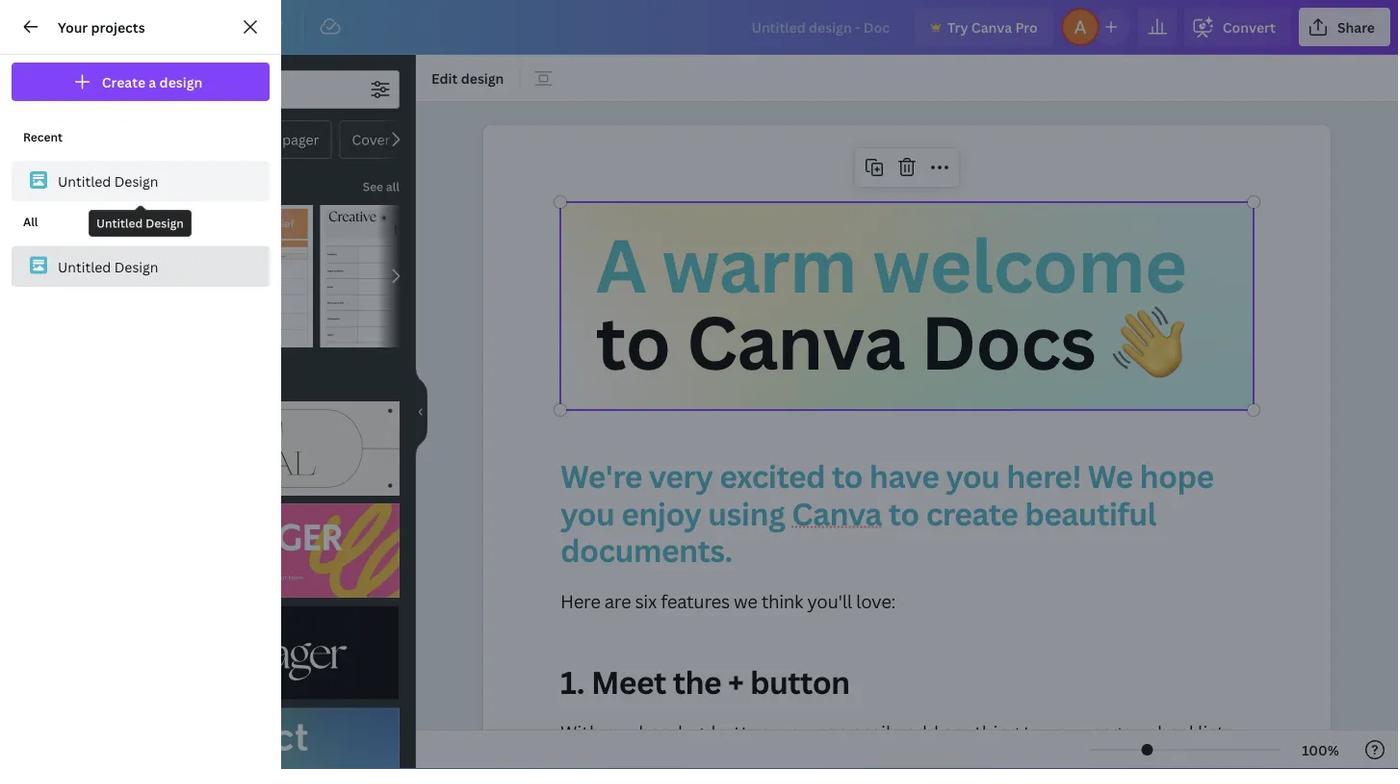 Task type: describe. For each thing, give the bounding box(es) containing it.
create
[[926, 492, 1018, 534]]

edit design
[[431, 69, 504, 87]]

pro
[[1015, 18, 1038, 36]]

+ for handy
[[697, 720, 707, 744]]

canva inside we're very excited to have you here! we hope you enjoy using canva to create beautiful documents.
[[792, 492, 882, 534]]

beautiful
[[1025, 492, 1156, 534]]

pager
[[282, 130, 319, 149]]

projects
[[91, 18, 145, 36]]

project overview/one-pager professional docs banner in pink dark blue yellow playful abstract style image
[[85, 504, 400, 598]]

untitled design button for all
[[12, 246, 270, 287]]

project overview/one-pager professional docs banner in black white sleek monochrome style image
[[85, 606, 400, 700]]

letter
[[394, 130, 430, 149]]

features
[[661, 589, 730, 614]]

1. meet the + button
[[560, 662, 850, 704]]

1 vertical spatial design
[[146, 215, 184, 231]]

none text field containing a warm welcome
[[483, 125, 1331, 769]]

one pager
[[252, 130, 319, 149]]

edit design button
[[424, 63, 512, 93]]

your projects
[[58, 18, 145, 36]]

templates
[[114, 177, 180, 195]]

with our handy +
[[560, 720, 707, 744]]

see all button
[[361, 167, 402, 205]]

our
[[605, 720, 634, 744]]

project overview docs banner in light green blue vibrant professional style image
[[85, 708, 400, 769]]

are
[[605, 589, 631, 614]]

Search Doc templates search field
[[123, 71, 361, 108]]

create a design
[[102, 73, 203, 91]]

docs
[[921, 291, 1096, 391]]

try canva pro
[[948, 18, 1038, 36]]

hope
[[1140, 455, 1214, 497]]

elements
[[13, 164, 57, 177]]

1 vertical spatial untitled
[[96, 215, 143, 231]]

cover letter
[[352, 130, 430, 149]]

here are six features we think you'll love:
[[560, 589, 896, 614]]

button,
[[711, 720, 775, 744]]

here!
[[1007, 455, 1081, 497]]

try
[[948, 18, 968, 36]]

design inside button
[[461, 69, 504, 87]]

hide image
[[415, 366, 428, 458]]

see all
[[363, 179, 400, 195]]

the
[[673, 662, 721, 704]]

canva for pro
[[972, 18, 1012, 36]]

charts,
[[560, 745, 620, 769]]

1.
[[560, 662, 585, 704]]

can
[[816, 720, 847, 744]]

doc
[[85, 177, 111, 195]]

to canva docs 👋
[[596, 291, 1184, 391]]

untitled for recent
[[58, 172, 111, 190]]

and
[[707, 745, 740, 769]]

add
[[906, 720, 939, 744]]

cover letter button
[[339, 120, 442, 159]]

main menu bar
[[0, 0, 1398, 55]]

have
[[869, 455, 939, 497]]

+ for the
[[728, 662, 744, 704]]

we
[[1088, 455, 1133, 497]]

a
[[596, 214, 646, 314]]

all
[[23, 214, 38, 230]]

1 untitled design list from the top
[[12, 117, 270, 202]]

think
[[762, 589, 803, 614]]

convert button
[[1184, 8, 1291, 46]]

create a design button
[[12, 63, 270, 101]]

see
[[363, 179, 383, 195]]

creative brief doc in black and white grey editorial style image
[[320, 205, 430, 348]]

-
[[1136, 720, 1143, 744]]

edit
[[431, 69, 458, 87]]

canva for docs
[[687, 291, 905, 391]]

recent
[[23, 129, 63, 144]]



Task type: vqa. For each thing, say whether or not it's contained in the screenshot.
Step 3 Q3 2020
no



Task type: locate. For each thing, give the bounding box(es) containing it.
2 untitled design button from the top
[[12, 246, 270, 287]]

untitled design list
[[12, 117, 270, 202], [12, 202, 270, 287]]

untitled design list down create a design dropdown button in the left top of the page
[[12, 117, 270, 202]]

0 horizontal spatial design
[[159, 73, 203, 91]]

meet
[[591, 662, 666, 704]]

with
[[560, 720, 600, 744]]

one
[[252, 130, 279, 149]]

untitled design down doc at the top left of the page
[[58, 257, 158, 276]]

page
[[1090, 720, 1132, 744]]

anything
[[943, 720, 1019, 744]]

you left enjoy
[[560, 492, 615, 534]]

untitled design down templates
[[96, 215, 184, 231]]

2 vertical spatial untitled
[[58, 257, 111, 276]]

design for all
[[114, 257, 158, 276]]

home
[[77, 18, 116, 36]]

1 horizontal spatial you
[[780, 720, 812, 744]]

untitled design list down templates
[[12, 202, 270, 287]]

we're
[[560, 455, 642, 497]]

design inside dropdown button
[[159, 73, 203, 91]]

doc templates button
[[83, 167, 182, 205]]

0 vertical spatial untitled
[[58, 172, 111, 190]]

you
[[946, 455, 1000, 497], [560, 492, 615, 534], [780, 720, 812, 744]]

2 untitled design list from the top
[[12, 202, 270, 287]]

0 vertical spatial untitled design button
[[12, 161, 270, 202]]

0 vertical spatial +
[[728, 662, 744, 704]]

untitled design for all
[[58, 257, 158, 276]]

a
[[149, 73, 156, 91]]

+
[[728, 662, 744, 704], [697, 720, 707, 744]]

all
[[386, 179, 400, 195]]

untitled design button for recent
[[12, 161, 270, 202]]

untitled
[[58, 172, 111, 190], [96, 215, 143, 231], [58, 257, 111, 276]]

👋
[[1112, 291, 1184, 391]]

we
[[734, 589, 757, 614]]

easily
[[852, 720, 901, 744]]

untitled for all
[[58, 257, 111, 276]]

0 horizontal spatial you
[[560, 492, 615, 534]]

None text field
[[483, 125, 1331, 769]]

+ right the the
[[728, 662, 744, 704]]

brand
[[20, 233, 49, 246]]

0 vertical spatial canva
[[972, 18, 1012, 36]]

you'll
[[807, 589, 852, 614]]

one pager doc in black and white blue light blue classic professional style image
[[85, 205, 195, 348]]

untitled design button
[[12, 161, 270, 202], [12, 246, 270, 287]]

using
[[708, 492, 785, 534]]

documents.
[[560, 529, 733, 571]]

canva inside button
[[972, 18, 1012, 36]]

1 vertical spatial +
[[697, 720, 707, 744]]

create
[[102, 73, 145, 91]]

1 vertical spatial untitled design
[[96, 215, 184, 231]]

six
[[635, 589, 657, 614]]

0 vertical spatial design
[[114, 172, 158, 190]]

button, you can easily add anything to your page - checklists, charts, graphics, and more!
[[560, 720, 1242, 769]]

you left can
[[780, 720, 812, 744]]

try canva pro button
[[915, 8, 1053, 46]]

2 horizontal spatial you
[[946, 455, 1000, 497]]

0 vertical spatial untitled design
[[58, 172, 158, 190]]

to inside button, you can easily add anything to your page - checklists, charts, graphics, and more!
[[1023, 720, 1042, 744]]

1 vertical spatial untitled design button
[[12, 246, 270, 287]]

design down doc templates button at the top
[[114, 257, 158, 276]]

very
[[649, 455, 713, 497]]

love:
[[856, 589, 896, 614]]

design down templates
[[146, 215, 184, 231]]

home link
[[62, 8, 132, 46]]

2 vertical spatial untitled design
[[58, 257, 158, 276]]

more!
[[744, 745, 795, 769]]

doc templates
[[85, 177, 180, 195]]

enjoy
[[621, 492, 701, 534]]

untitled design
[[58, 172, 158, 190], [96, 215, 184, 231], [58, 257, 158, 276]]

design right a
[[159, 73, 203, 91]]

untitled design right elements
[[58, 172, 158, 190]]

button
[[750, 662, 850, 704]]

design
[[114, 172, 158, 190], [146, 215, 184, 231], [114, 257, 158, 276]]

design right edit
[[461, 69, 504, 87]]

you inside button, you can easily add anything to your page - checklists, charts, graphics, and more!
[[780, 720, 812, 744]]

design
[[461, 69, 504, 87], [159, 73, 203, 91]]

cover
[[352, 130, 390, 149]]

warm
[[662, 214, 857, 314]]

templates
[[10, 94, 59, 107]]

Design title text field
[[736, 8, 907, 46]]

here
[[560, 589, 600, 614]]

your
[[1046, 720, 1086, 744]]

brand button
[[0, 194, 69, 263]]

untitled design button down templates
[[12, 246, 270, 287]]

elements button
[[0, 124, 69, 194]]

1 vertical spatial canva
[[687, 291, 905, 391]]

2 vertical spatial design
[[114, 257, 158, 276]]

0 horizontal spatial +
[[697, 720, 707, 744]]

untitled design button up one pager doc in black and white blue light blue classic professional style image
[[12, 161, 270, 202]]

design right doc at the top left of the page
[[114, 172, 158, 190]]

a warm welcome
[[596, 214, 1187, 314]]

research brief doc in orange teal pink soft pastels style image
[[203, 205, 313, 348]]

1 horizontal spatial +
[[728, 662, 744, 704]]

welcome
[[873, 214, 1187, 314]]

one pager button
[[240, 120, 332, 159]]

1 untitled design button from the top
[[12, 161, 270, 202]]

checklists,
[[1148, 720, 1238, 744]]

you right have
[[946, 455, 1000, 497]]

+ right handy
[[697, 720, 707, 744]]

your
[[58, 18, 88, 36]]

excited
[[720, 455, 825, 497]]

side panel tab list
[[0, 55, 69, 471]]

untitled design for recent
[[58, 172, 158, 190]]

2 vertical spatial canva
[[792, 492, 882, 534]]

design for recent
[[114, 172, 158, 190]]

handy
[[639, 720, 693, 744]]

canva
[[972, 18, 1012, 36], [687, 291, 905, 391], [792, 492, 882, 534]]

graphics,
[[624, 745, 703, 769]]

templates button
[[0, 55, 69, 124]]

1 horizontal spatial design
[[461, 69, 504, 87]]

event/business proposal professional docs banner in beige dark brown warm classic style image
[[85, 402, 400, 496]]

convert
[[1223, 18, 1276, 36]]

we're very excited to have you here! we hope you enjoy using canva to create beautiful documents.
[[560, 455, 1221, 571]]



